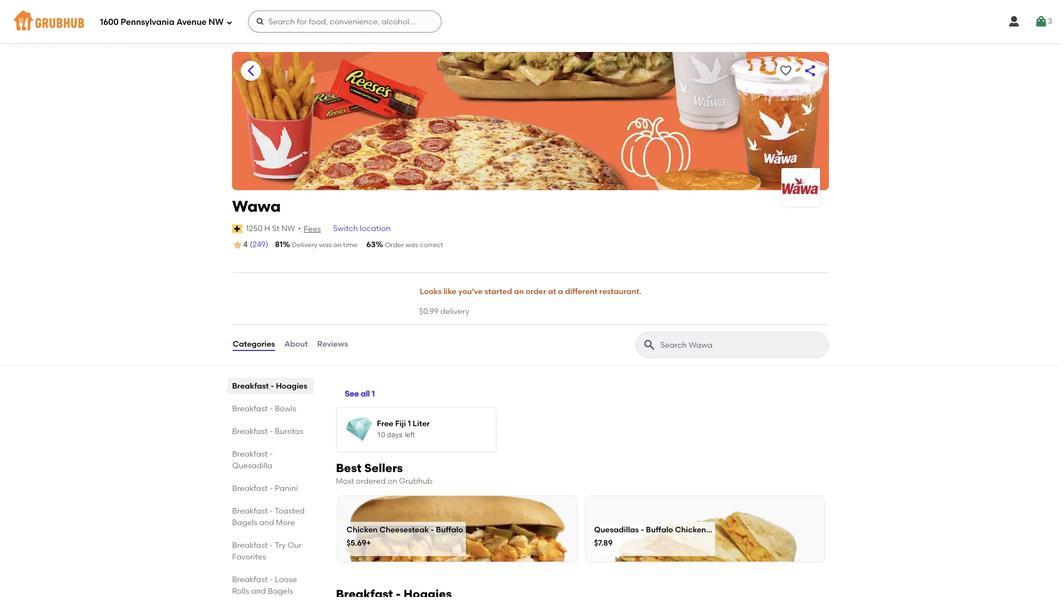 Task type: vqa. For each thing, say whether or not it's contained in the screenshot.
'Prime'
no



Task type: locate. For each thing, give the bounding box(es) containing it.
+
[[367, 539, 371, 548]]

best
[[336, 461, 362, 475]]

1 vertical spatial on
[[388, 476, 397, 486]]

2 horizontal spatial svg image
[[1008, 15, 1021, 28]]

loose
[[275, 575, 297, 584]]

- left toasted
[[270, 506, 273, 516]]

breakfast up breakfast - bowls
[[232, 381, 269, 391]]

our
[[288, 541, 302, 550]]

rewards image
[[346, 416, 373, 443]]

subscription pass image
[[232, 224, 243, 233]]

buffalo left 'chicken...' on the bottom right of the page
[[646, 526, 674, 535]]

panini
[[275, 484, 298, 493]]

reviews button
[[317, 325, 349, 365]]

10
[[377, 431, 385, 439]]

0 vertical spatial on
[[334, 241, 342, 249]]

- for breakfast - hoagies
[[271, 381, 274, 391]]

was
[[319, 241, 332, 249], [406, 241, 418, 249]]

magnifying glass icon image
[[643, 338, 656, 352]]

1 buffalo from the left
[[436, 526, 464, 535]]

1 right fiji
[[408, 419, 411, 429]]

fees button
[[303, 223, 322, 236]]

wawa logo image
[[782, 168, 821, 207]]

2 breakfast from the top
[[232, 404, 268, 413]]

- left panini
[[270, 484, 273, 493]]

share icon image
[[804, 64, 817, 77]]

- left loose
[[270, 575, 273, 584]]

at
[[548, 287, 557, 297]]

order
[[385, 241, 404, 249]]

0 vertical spatial bagels
[[232, 518, 258, 527]]

most
[[336, 476, 354, 486]]

favorites
[[232, 552, 266, 562]]

was down fees button
[[319, 241, 332, 249]]

cheesesteak
[[380, 526, 429, 535]]

1 horizontal spatial 1
[[408, 419, 411, 429]]

- left try
[[270, 541, 273, 550]]

0 vertical spatial nw
[[209, 17, 224, 27]]

buffalo inside the "chicken cheesesteak - buffalo $5.69 +"
[[436, 526, 464, 535]]

0 horizontal spatial on
[[334, 241, 342, 249]]

looks like you've started an order at a different restaurant. button
[[419, 280, 642, 304]]

pennsylvania
[[121, 17, 175, 27]]

7 breakfast from the top
[[232, 541, 268, 550]]

breakfast - loose rolls and bagels
[[232, 575, 297, 596]]

2 was from the left
[[406, 241, 418, 249]]

1 was from the left
[[319, 241, 332, 249]]

buffalo right cheesesteak
[[436, 526, 464, 535]]

- up quesadilla
[[270, 449, 273, 459]]

nw
[[209, 17, 224, 27], [282, 224, 295, 233]]

toasted
[[275, 506, 305, 516]]

buffalo
[[436, 526, 464, 535], [646, 526, 674, 535]]

svg image up caret left icon
[[256, 17, 265, 26]]

1250 h st nw
[[246, 224, 295, 233]]

wawa
[[232, 197, 281, 216]]

breakfast down the breakfast - panini
[[232, 506, 268, 516]]

breakfast for breakfast - toasted bagels and more
[[232, 506, 268, 516]]

star icon image
[[232, 240, 243, 251]]

breakfast for breakfast - try our favorites
[[232, 541, 268, 550]]

breakfast for breakfast - panini
[[232, 484, 268, 493]]

free fiji 1 liter 10 days left
[[377, 419, 430, 439]]

1 vertical spatial and
[[251, 587, 266, 596]]

breakfast inside breakfast - quesadilla
[[232, 449, 268, 459]]

breakfast down quesadilla
[[232, 484, 268, 493]]

and right rolls
[[251, 587, 266, 596]]

ordered
[[356, 476, 386, 486]]

1
[[372, 390, 375, 399], [408, 419, 411, 429]]

and
[[259, 518, 274, 527], [251, 587, 266, 596]]

main navigation navigation
[[0, 0, 1062, 43]]

breakfast inside breakfast - loose rolls and bagels
[[232, 575, 268, 584]]

1 for fiji
[[408, 419, 411, 429]]

breakfast - try our favorites tab
[[232, 540, 310, 563]]

1 inside button
[[372, 390, 375, 399]]

0 vertical spatial and
[[259, 518, 274, 527]]

- right cheesesteak
[[431, 526, 434, 535]]

svg image
[[1035, 15, 1049, 28]]

0 horizontal spatial buffalo
[[436, 526, 464, 535]]

nw inside main navigation navigation
[[209, 17, 224, 27]]

- inside breakfast - toasted bagels and more
[[270, 506, 273, 516]]

63
[[367, 240, 376, 249]]

1 vertical spatial nw
[[282, 224, 295, 233]]

svg image left svg image
[[1008, 15, 1021, 28]]

like
[[444, 287, 457, 297]]

was for 63
[[406, 241, 418, 249]]

1 horizontal spatial on
[[388, 476, 397, 486]]

(249)
[[250, 240, 269, 249]]

breakfast - toasted bagels and more tab
[[232, 505, 310, 528]]

- left burritos
[[270, 427, 273, 436]]

started
[[485, 287, 513, 297]]

0 horizontal spatial bagels
[[232, 518, 258, 527]]

- left hoagies
[[271, 381, 274, 391]]

-
[[271, 381, 274, 391], [270, 404, 273, 413], [270, 427, 273, 436], [270, 449, 273, 459], [270, 484, 273, 493], [270, 506, 273, 516], [431, 526, 434, 535], [641, 526, 645, 535], [270, 541, 273, 550], [270, 575, 273, 584]]

categories button
[[232, 325, 276, 365]]

6 breakfast from the top
[[232, 506, 268, 516]]

1 horizontal spatial was
[[406, 241, 418, 249]]

breakfast - loose rolls and bagels tab
[[232, 574, 310, 597]]

1 horizontal spatial nw
[[282, 224, 295, 233]]

1 horizontal spatial bagels
[[268, 587, 293, 596]]

rolls
[[232, 587, 249, 596]]

- inside breakfast - loose rolls and bagels
[[270, 575, 273, 584]]

categories
[[233, 340, 275, 349]]

breakfast - quesadilla
[[232, 449, 273, 470]]

0 vertical spatial 1
[[372, 390, 375, 399]]

and inside breakfast - toasted bagels and more
[[259, 518, 274, 527]]

svg image
[[1008, 15, 1021, 28], [256, 17, 265, 26], [226, 19, 233, 26]]

quesadillas
[[595, 526, 639, 535]]

1600 pennsylvania avenue nw
[[100, 17, 224, 27]]

you've
[[459, 287, 483, 297]]

8 breakfast from the top
[[232, 575, 268, 584]]

save this restaurant button
[[776, 61, 796, 81]]

restaurant.
[[600, 287, 642, 297]]

order was correct
[[385, 241, 443, 249]]

bagels up favorites
[[232, 518, 258, 527]]

1 right all
[[372, 390, 375, 399]]

1 vertical spatial 1
[[408, 419, 411, 429]]

- inside quesadillas - buffalo chicken... $7.89
[[641, 526, 645, 535]]

on
[[334, 241, 342, 249], [388, 476, 397, 486]]

breakfast up rolls
[[232, 575, 268, 584]]

fees
[[304, 224, 321, 234]]

1 horizontal spatial buffalo
[[646, 526, 674, 535]]

was right order
[[406, 241, 418, 249]]

$0.99
[[419, 307, 439, 316]]

1 breakfast from the top
[[232, 381, 269, 391]]

nw left •
[[282, 224, 295, 233]]

breakfast inside breakfast - toasted bagels and more
[[232, 506, 268, 516]]

sellers
[[365, 461, 403, 475]]

- inside 'breakfast - try our favorites'
[[270, 541, 273, 550]]

- right quesadillas
[[641, 526, 645, 535]]

5 breakfast from the top
[[232, 484, 268, 493]]

breakfast inside "tab"
[[232, 381, 269, 391]]

3 breakfast from the top
[[232, 427, 268, 436]]

svg image right avenue
[[226, 19, 233, 26]]

quesadilla
[[232, 461, 273, 470]]

- inside the "chicken cheesesteak - buffalo $5.69 +"
[[431, 526, 434, 535]]

days
[[387, 431, 403, 439]]

chicken...
[[676, 526, 713, 535]]

see
[[345, 390, 359, 399]]

on inside best sellers most ordered on grubhub
[[388, 476, 397, 486]]

- inside breakfast - quesadilla
[[270, 449, 273, 459]]

- inside "tab"
[[271, 381, 274, 391]]

h
[[265, 224, 270, 233]]

location
[[360, 224, 391, 233]]

on left time
[[334, 241, 342, 249]]

breakfast - bowls
[[232, 404, 296, 413]]

breakfast up favorites
[[232, 541, 268, 550]]

switch location button
[[333, 223, 391, 235]]

4 breakfast from the top
[[232, 449, 268, 459]]

breakfast up breakfast - burritos
[[232, 404, 268, 413]]

breakfast down breakfast - bowls
[[232, 427, 268, 436]]

- for breakfast - bowls
[[270, 404, 273, 413]]

nw for 1600 pennsylvania avenue nw
[[209, 17, 224, 27]]

breakfast - burritos tab
[[232, 426, 310, 437]]

bagels
[[232, 518, 258, 527], [268, 587, 293, 596]]

nw inside button
[[282, 224, 295, 233]]

1 inside free fiji 1 liter 10 days left
[[408, 419, 411, 429]]

1 vertical spatial bagels
[[268, 587, 293, 596]]

breakfast
[[232, 381, 269, 391], [232, 404, 268, 413], [232, 427, 268, 436], [232, 449, 268, 459], [232, 484, 268, 493], [232, 506, 268, 516], [232, 541, 268, 550], [232, 575, 268, 584]]

on down sellers
[[388, 476, 397, 486]]

st
[[272, 224, 280, 233]]

0 horizontal spatial 1
[[372, 390, 375, 399]]

buffalo inside quesadillas - buffalo chicken... $7.89
[[646, 526, 674, 535]]

switch location
[[333, 224, 391, 233]]

and inside breakfast - loose rolls and bagels
[[251, 587, 266, 596]]

2 buffalo from the left
[[646, 526, 674, 535]]

an
[[514, 287, 524, 297]]

0 horizontal spatial was
[[319, 241, 332, 249]]

breakfast - panini tab
[[232, 483, 310, 494]]

- left bowls on the bottom of the page
[[270, 404, 273, 413]]

save this restaurant image
[[780, 64, 793, 77]]

0 horizontal spatial nw
[[209, 17, 224, 27]]

3
[[1049, 17, 1053, 26]]

breakfast up quesadilla
[[232, 449, 268, 459]]

and left more
[[259, 518, 274, 527]]

•
[[298, 224, 301, 233]]

breakfast inside 'breakfast - try our favorites'
[[232, 541, 268, 550]]

correct
[[420, 241, 443, 249]]

nw right avenue
[[209, 17, 224, 27]]

bagels down loose
[[268, 587, 293, 596]]

about button
[[284, 325, 309, 365]]

breakfast - panini
[[232, 484, 298, 493]]

fiji
[[396, 419, 406, 429]]

caret left icon image
[[244, 64, 258, 77]]



Task type: describe. For each thing, give the bounding box(es) containing it.
breakfast - try our favorites
[[232, 541, 302, 562]]

chicken cheesesteak - buffalo $5.69 +
[[347, 526, 464, 548]]

- for breakfast - toasted bagels and more
[[270, 506, 273, 516]]

breakfast - bowls tab
[[232, 403, 310, 415]]

looks like you've started an order at a different restaurant.
[[420, 287, 642, 297]]

reviews
[[317, 340, 348, 349]]

chicken
[[347, 526, 378, 535]]

quesadillas - buffalo chicken... $7.89
[[595, 526, 713, 548]]

1 for all
[[372, 390, 375, 399]]

more
[[276, 518, 295, 527]]

all
[[361, 390, 370, 399]]

hoagies
[[276, 381, 308, 391]]

$0.99 delivery
[[419, 307, 470, 316]]

grubhub
[[399, 476, 433, 486]]

breakfast - burritos
[[232, 427, 304, 436]]

nw for 1250 h st nw
[[282, 224, 295, 233]]

was for 81
[[319, 241, 332, 249]]

Search for food, convenience, alcohol... search field
[[248, 11, 442, 33]]

breakfast for breakfast - quesadilla
[[232, 449, 268, 459]]

3 button
[[1035, 12, 1053, 32]]

avenue
[[177, 17, 207, 27]]

delivery was on time
[[292, 241, 358, 249]]

breakfast - hoagies tab
[[232, 380, 310, 392]]

breakfast for breakfast - hoagies
[[232, 381, 269, 391]]

1250
[[246, 224, 263, 233]]

see all 1 button
[[345, 385, 375, 405]]

breakfast - hoagies
[[232, 381, 308, 391]]

- for breakfast - loose rolls and bagels
[[270, 575, 273, 584]]

breakfast for breakfast - burritos
[[232, 427, 268, 436]]

• fees
[[298, 224, 321, 234]]

free
[[377, 419, 394, 429]]

- for quesadillas - buffalo chicken... $7.89
[[641, 526, 645, 535]]

see all 1
[[345, 390, 375, 399]]

breakfast for breakfast - loose rolls and bagels
[[232, 575, 268, 584]]

breakfast - quesadilla tab
[[232, 448, 310, 472]]

delivery
[[292, 241, 318, 249]]

Search Wawa search field
[[660, 340, 826, 350]]

delivery
[[441, 307, 470, 316]]

- for breakfast - burritos
[[270, 427, 273, 436]]

best sellers most ordered on grubhub
[[336, 461, 433, 486]]

bowls
[[275, 404, 296, 413]]

a
[[558, 287, 564, 297]]

0 horizontal spatial svg image
[[226, 19, 233, 26]]

burritos
[[275, 427, 304, 436]]

different
[[565, 287, 598, 297]]

time
[[343, 241, 358, 249]]

looks
[[420, 287, 442, 297]]

1600
[[100, 17, 119, 27]]

and for bagels
[[251, 587, 266, 596]]

about
[[285, 340, 308, 349]]

bagels inside breakfast - toasted bagels and more
[[232, 518, 258, 527]]

- for breakfast - panini
[[270, 484, 273, 493]]

81
[[275, 240, 283, 249]]

and for more
[[259, 518, 274, 527]]

try
[[275, 541, 286, 550]]

$7.89
[[595, 539, 613, 548]]

bagels inside breakfast - loose rolls and bagels
[[268, 587, 293, 596]]

4
[[243, 240, 248, 249]]

liter
[[413, 419, 430, 429]]

breakfast for breakfast - bowls
[[232, 404, 268, 413]]

breakfast - toasted bagels and more
[[232, 506, 305, 527]]

order
[[526, 287, 547, 297]]

- for breakfast - quesadilla
[[270, 449, 273, 459]]

left
[[405, 431, 415, 439]]

1250 h st nw button
[[246, 223, 296, 235]]

- for breakfast - try our favorites
[[270, 541, 273, 550]]

switch
[[333, 224, 358, 233]]

$5.69
[[347, 539, 367, 548]]

1 horizontal spatial svg image
[[256, 17, 265, 26]]



